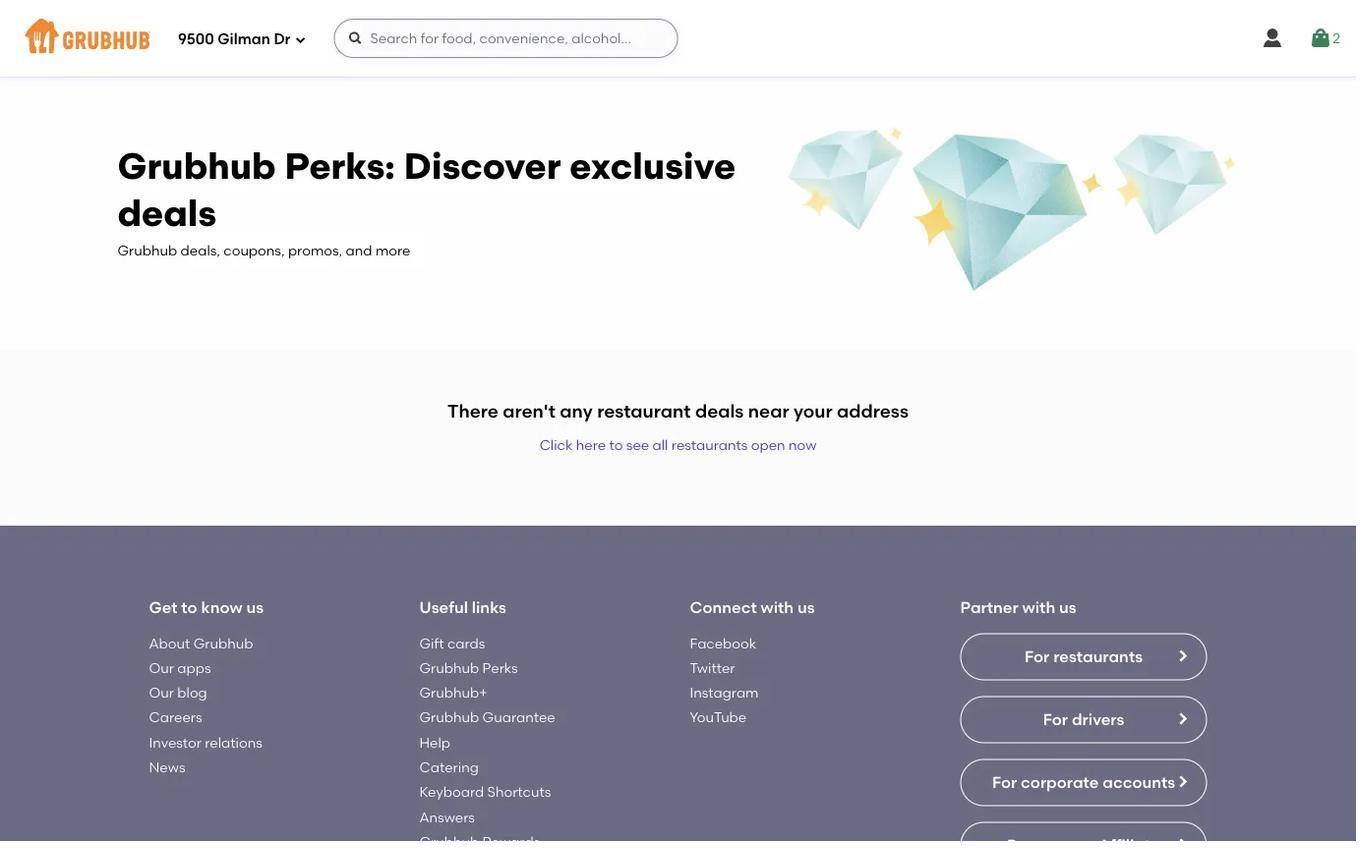 Task type: describe. For each thing, give the bounding box(es) containing it.
for for for restaurants
[[1025, 647, 1050, 666]]

grubhub perks link
[[419, 660, 518, 677]]

Search for food, convenience, alcohol... search field
[[334, 19, 678, 58]]

gift
[[419, 635, 444, 652]]

answers
[[419, 809, 475, 826]]

restaurants inside "button"
[[671, 437, 748, 453]]

2 right image from the top
[[1175, 837, 1190, 842]]

and
[[346, 242, 372, 259]]

2
[[1333, 30, 1340, 47]]

any
[[560, 400, 593, 422]]

facebook twitter instagram youtube
[[690, 635, 759, 726]]

click
[[540, 437, 573, 453]]

9500
[[178, 31, 214, 48]]

about grubhub link
[[149, 635, 253, 652]]

click here to see all restaurants open now
[[540, 437, 817, 453]]

more
[[376, 242, 411, 259]]

get
[[149, 598, 178, 617]]

1 our from the top
[[149, 660, 174, 677]]

guarantee
[[482, 710, 555, 726]]

right image inside for drivers link
[[1175, 711, 1190, 727]]

help link
[[419, 735, 450, 751]]

all
[[653, 437, 668, 453]]

blog
[[177, 685, 207, 702]]

for restaurants
[[1025, 647, 1143, 666]]

grubhub perks: discover exclusive deals grubhub deals, coupons, promos, and more
[[118, 145, 736, 259]]

deals,
[[181, 242, 220, 259]]

help
[[419, 735, 450, 751]]

instagram link
[[690, 685, 759, 702]]

useful
[[419, 598, 468, 617]]

grubhub guarantee link
[[419, 710, 555, 726]]

to inside "button"
[[609, 437, 623, 453]]

2 button
[[1309, 21, 1340, 56]]

1 us from the left
[[246, 598, 264, 617]]

to for get to know us
[[181, 598, 197, 617]]

0 horizontal spatial svg image
[[348, 30, 363, 46]]

open
[[751, 437, 785, 453]]

checkout
[[1255, 625, 1320, 641]]

promos,
[[288, 242, 342, 259]]

here
[[576, 437, 606, 453]]

grubhub+ link
[[419, 685, 487, 702]]

for drivers
[[1043, 710, 1124, 729]]

1 horizontal spatial restaurants
[[1053, 647, 1143, 666]]

grubhub+
[[419, 685, 487, 702]]

perks:
[[285, 145, 395, 188]]

now
[[789, 437, 817, 453]]

for restaurants link
[[960, 634, 1207, 681]]

know
[[201, 598, 243, 617]]

svg image inside '2' button
[[1309, 27, 1333, 50]]

youtube link
[[690, 710, 747, 726]]

us for connect with us
[[797, 598, 815, 617]]

facebook link
[[690, 635, 756, 652]]

dr
[[274, 31, 291, 48]]

for for for drivers
[[1043, 710, 1068, 729]]

to for proceed to checkout
[[1237, 625, 1251, 641]]

drivers
[[1072, 710, 1124, 729]]

twitter
[[690, 660, 735, 677]]

deals for perks:
[[118, 191, 216, 235]]

right image for for restaurants
[[1175, 648, 1190, 664]]

right image for for corporate accounts
[[1175, 774, 1190, 790]]

links
[[472, 598, 506, 617]]



Task type: locate. For each thing, give the bounding box(es) containing it.
2 horizontal spatial us
[[1059, 598, 1076, 617]]

deals
[[118, 191, 216, 235], [695, 400, 744, 422]]

our blog link
[[149, 685, 207, 702]]

with for connect
[[761, 598, 794, 617]]

restaurants
[[671, 437, 748, 453], [1053, 647, 1143, 666]]

about grubhub our apps our blog careers investor relations news
[[149, 635, 262, 776]]

proceed to checkout
[[1177, 625, 1320, 641]]

deals left near
[[695, 400, 744, 422]]

1 right image from the top
[[1175, 711, 1190, 727]]

gilman
[[218, 31, 270, 48]]

news
[[149, 759, 185, 776]]

to right get
[[181, 598, 197, 617]]

get to know us
[[149, 598, 264, 617]]

there aren't any restaurant deals near your address
[[448, 400, 909, 422]]

0 horizontal spatial deals
[[118, 191, 216, 235]]

your
[[794, 400, 833, 422]]

1 vertical spatial our
[[149, 685, 174, 702]]

for corporate accounts link
[[960, 759, 1207, 807]]

shortcuts
[[487, 784, 551, 801]]

news link
[[149, 759, 185, 776]]

near
[[748, 400, 789, 422]]

svg image
[[1261, 27, 1285, 50], [294, 34, 306, 46]]

0 horizontal spatial to
[[181, 598, 197, 617]]

proceed to checkout button
[[1117, 615, 1356, 651]]

about
[[149, 635, 190, 652]]

address
[[837, 400, 909, 422]]

our up careers 'link'
[[149, 685, 174, 702]]

1 vertical spatial right image
[[1175, 837, 1190, 842]]

9500 gilman dr
[[178, 31, 291, 48]]

for down partner with us at the right of the page
[[1025, 647, 1050, 666]]

grubhub up deals,
[[118, 145, 276, 188]]

1 with from the left
[[761, 598, 794, 617]]

catering link
[[419, 759, 479, 776]]

to right the proceed
[[1237, 625, 1251, 641]]

us right know
[[246, 598, 264, 617]]

with right 'partner'
[[1022, 598, 1055, 617]]

coupons,
[[224, 242, 285, 259]]

1 horizontal spatial with
[[1022, 598, 1055, 617]]

grubhub down grubhub+ link
[[419, 710, 479, 726]]

right image inside the for restaurants link
[[1175, 648, 1190, 664]]

0 vertical spatial right image
[[1175, 648, 1190, 664]]

1 horizontal spatial us
[[797, 598, 815, 617]]

right image
[[1175, 711, 1190, 727], [1175, 837, 1190, 842]]

2 horizontal spatial to
[[1237, 625, 1251, 641]]

proceed
[[1177, 625, 1234, 641]]

svg image left '2' button
[[1261, 27, 1285, 50]]

to inside button
[[1237, 625, 1251, 641]]

connect with us
[[690, 598, 815, 617]]

0 vertical spatial for
[[1025, 647, 1050, 666]]

us right the connect
[[797, 598, 815, 617]]

cards
[[447, 635, 485, 652]]

right image inside for corporate accounts link
[[1175, 774, 1190, 790]]

0 vertical spatial our
[[149, 660, 174, 677]]

for left the corporate
[[992, 773, 1017, 792]]

1 horizontal spatial to
[[609, 437, 623, 453]]

perks
[[482, 660, 518, 677]]

0 vertical spatial to
[[609, 437, 623, 453]]

investor
[[149, 735, 202, 751]]

restaurant
[[597, 400, 691, 422]]

2 our from the top
[[149, 685, 174, 702]]

deals up deals,
[[118, 191, 216, 235]]

right image
[[1175, 648, 1190, 664], [1175, 774, 1190, 790]]

3 us from the left
[[1059, 598, 1076, 617]]

svg image right dr on the top left of page
[[294, 34, 306, 46]]

2 right image from the top
[[1175, 774, 1190, 790]]

instagram
[[690, 685, 759, 702]]

us up for restaurants
[[1059, 598, 1076, 617]]

gift cards link
[[419, 635, 485, 652]]

0 vertical spatial deals
[[118, 191, 216, 235]]

twitter link
[[690, 660, 735, 677]]

our apps link
[[149, 660, 211, 677]]

useful links
[[419, 598, 506, 617]]

0 horizontal spatial with
[[761, 598, 794, 617]]

youtube
[[690, 710, 747, 726]]

for
[[1025, 647, 1050, 666], [1043, 710, 1068, 729], [992, 773, 1017, 792]]

right image down accounts
[[1175, 837, 1190, 842]]

with right the connect
[[761, 598, 794, 617]]

grubhub inside about grubhub our apps our blog careers investor relations news
[[193, 635, 253, 652]]

2 vertical spatial for
[[992, 773, 1017, 792]]

0 vertical spatial right image
[[1175, 711, 1190, 727]]

grubhub down the gift cards link
[[419, 660, 479, 677]]

partner with us
[[960, 598, 1076, 617]]

our
[[149, 660, 174, 677], [149, 685, 174, 702]]

grubhub
[[118, 145, 276, 188], [118, 242, 177, 259], [193, 635, 253, 652], [419, 660, 479, 677], [419, 710, 479, 726]]

discover
[[404, 145, 561, 188]]

grubhub left deals,
[[118, 242, 177, 259]]

svg image
[[1309, 27, 1333, 50], [348, 30, 363, 46]]

for left drivers
[[1043, 710, 1068, 729]]

keyboard
[[419, 784, 484, 801]]

1 horizontal spatial svg image
[[1261, 27, 1285, 50]]

1 horizontal spatial deals
[[695, 400, 744, 422]]

0 horizontal spatial svg image
[[294, 34, 306, 46]]

restaurants down there aren't any restaurant deals near your address
[[671, 437, 748, 453]]

apps
[[177, 660, 211, 677]]

us
[[246, 598, 264, 617], [797, 598, 815, 617], [1059, 598, 1076, 617]]

connect
[[690, 598, 757, 617]]

2 with from the left
[[1022, 598, 1055, 617]]

1 right image from the top
[[1175, 648, 1190, 664]]

1 vertical spatial to
[[181, 598, 197, 617]]

1 horizontal spatial svg image
[[1309, 27, 1333, 50]]

investor relations link
[[149, 735, 262, 751]]

relations
[[205, 735, 262, 751]]

to left see at the left bottom of page
[[609, 437, 623, 453]]

aren't
[[503, 400, 555, 422]]

1 vertical spatial deals
[[695, 400, 744, 422]]

1 vertical spatial for
[[1043, 710, 1068, 729]]

there
[[448, 400, 498, 422]]

facebook
[[690, 635, 756, 652]]

0 horizontal spatial restaurants
[[671, 437, 748, 453]]

keyboard shortcuts link
[[419, 784, 551, 801]]

with for partner
[[1022, 598, 1055, 617]]

grubhub down know
[[193, 635, 253, 652]]

0 vertical spatial restaurants
[[671, 437, 748, 453]]

accounts
[[1103, 773, 1175, 792]]

to
[[609, 437, 623, 453], [181, 598, 197, 617], [1237, 625, 1251, 641]]

0 horizontal spatial us
[[246, 598, 264, 617]]

deals inside grubhub perks: discover exclusive deals grubhub deals, coupons, promos, and more
[[118, 191, 216, 235]]

see
[[626, 437, 649, 453]]

us for partner with us
[[1059, 598, 1076, 617]]

gift cards grubhub perks grubhub+ grubhub guarantee help catering keyboard shortcuts answers
[[419, 635, 555, 826]]

careers link
[[149, 710, 202, 726]]

2 us from the left
[[797, 598, 815, 617]]

for corporate accounts
[[992, 773, 1175, 792]]

restaurants up drivers
[[1053, 647, 1143, 666]]

for for for corporate accounts
[[992, 773, 1017, 792]]

for drivers link
[[960, 697, 1207, 744]]

exclusive
[[570, 145, 736, 188]]

coupon deals image
[[785, 124, 1239, 299]]

partner
[[960, 598, 1019, 617]]

1 vertical spatial right image
[[1175, 774, 1190, 790]]

catering
[[419, 759, 479, 776]]

with
[[761, 598, 794, 617], [1022, 598, 1055, 617]]

click here to see all restaurants open now button
[[540, 435, 817, 479]]

our down about
[[149, 660, 174, 677]]

answers link
[[419, 809, 475, 826]]

careers
[[149, 710, 202, 726]]

main navigation navigation
[[0, 0, 1356, 77]]

1 vertical spatial restaurants
[[1053, 647, 1143, 666]]

2 vertical spatial to
[[1237, 625, 1251, 641]]

deals for aren't
[[695, 400, 744, 422]]

corporate
[[1021, 773, 1099, 792]]

right image up accounts
[[1175, 711, 1190, 727]]



Task type: vqa. For each thing, say whether or not it's contained in the screenshot.
top Al
no



